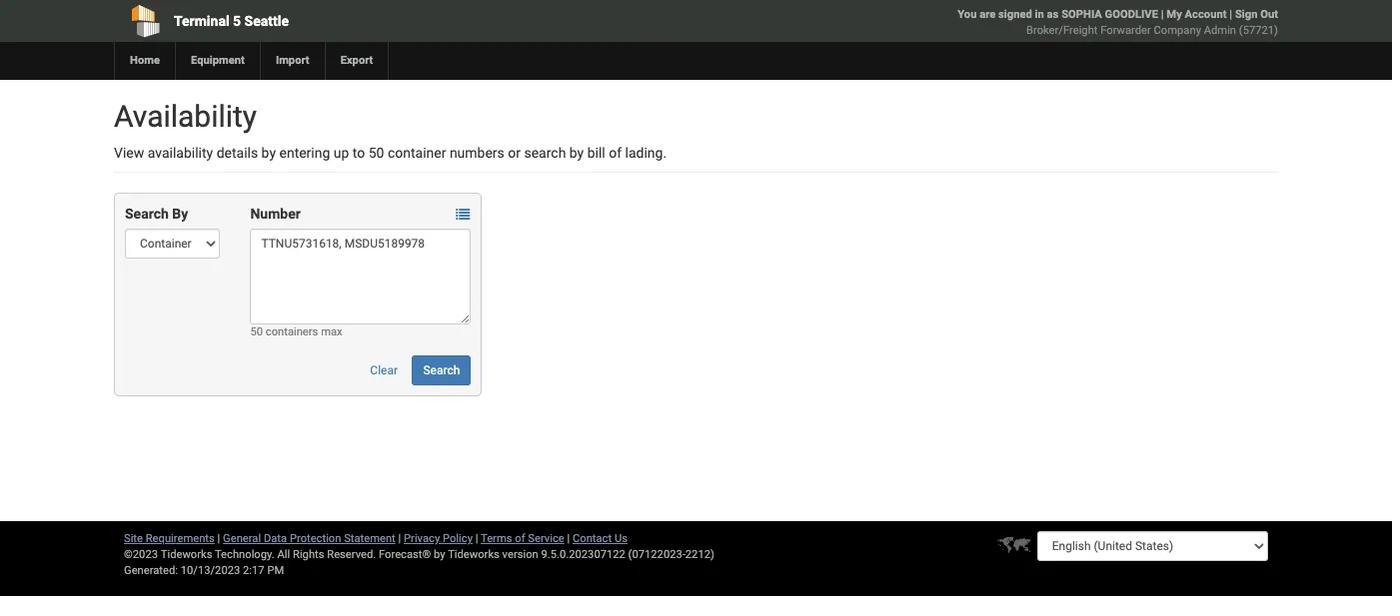 Task type: describe. For each thing, give the bounding box(es) containing it.
entering
[[279, 145, 330, 161]]

clear button
[[359, 356, 409, 386]]

terminal 5 seattle
[[174, 13, 289, 29]]

statement
[[344, 533, 396, 546]]

2:17
[[243, 565, 264, 578]]

you are signed in as sophia goodlive | my account | sign out broker/freight forwarder company admin (57721)
[[958, 8, 1278, 37]]

search by
[[125, 206, 188, 222]]

home link
[[114, 42, 175, 80]]

| up tideworks
[[475, 533, 478, 546]]

| up forecast®
[[398, 533, 401, 546]]

my account link
[[1167, 8, 1227, 21]]

Number text field
[[250, 229, 471, 325]]

import link
[[260, 42, 324, 80]]

view
[[114, 145, 144, 161]]

search button
[[412, 356, 471, 386]]

data
[[264, 533, 287, 546]]

10/13/2023
[[181, 565, 240, 578]]

0 vertical spatial of
[[609, 145, 622, 161]]

pm
[[267, 565, 284, 578]]

terms of service link
[[481, 533, 564, 546]]

to
[[353, 145, 365, 161]]

containers
[[266, 326, 318, 339]]

clear
[[370, 364, 398, 378]]

out
[[1260, 8, 1278, 21]]

in
[[1035, 8, 1044, 21]]

broker/freight
[[1026, 24, 1098, 37]]

requirements
[[146, 533, 215, 546]]

sign
[[1235, 8, 1258, 21]]

equipment
[[191, 54, 245, 67]]

site requirements link
[[124, 533, 215, 546]]

search for search
[[423, 364, 460, 378]]

export link
[[324, 42, 388, 80]]

home
[[130, 54, 160, 67]]

5
[[233, 13, 241, 29]]

50 containers max
[[250, 326, 342, 339]]

| left 'my'
[[1161, 8, 1164, 21]]

or
[[508, 145, 521, 161]]

show list image
[[456, 208, 470, 222]]

export
[[340, 54, 373, 67]]

account
[[1185, 8, 1227, 21]]

are
[[980, 8, 996, 21]]

version
[[502, 549, 538, 562]]

site requirements | general data protection statement | privacy policy | terms of service | contact us ©2023 tideworks technology. all rights reserved. forecast® by tideworks version 9.5.0.202307122 (07122023-2212) generated: 10/13/2023 2:17 pm
[[124, 533, 714, 578]]

privacy policy link
[[404, 533, 473, 546]]

0 horizontal spatial by
[[261, 145, 276, 161]]

up
[[334, 145, 349, 161]]

details
[[216, 145, 258, 161]]

general
[[223, 533, 261, 546]]

(07122023-
[[628, 549, 685, 562]]

company
[[1154, 24, 1201, 37]]

my
[[1167, 8, 1182, 21]]

seattle
[[244, 13, 289, 29]]



Task type: locate. For each thing, give the bounding box(es) containing it.
by
[[261, 145, 276, 161], [569, 145, 584, 161], [434, 549, 445, 562]]

service
[[528, 533, 564, 546]]

by left bill
[[569, 145, 584, 161]]

1 vertical spatial 50
[[250, 326, 263, 339]]

of right bill
[[609, 145, 622, 161]]

number
[[250, 206, 301, 222]]

9.5.0.202307122
[[541, 549, 625, 562]]

protection
[[290, 533, 341, 546]]

us
[[615, 533, 628, 546]]

availability
[[148, 145, 213, 161]]

by
[[172, 206, 188, 222]]

| left sign at top right
[[1229, 8, 1232, 21]]

| up 9.5.0.202307122 at the bottom of the page
[[567, 533, 570, 546]]

0 horizontal spatial search
[[125, 206, 169, 222]]

50 right to
[[368, 145, 384, 161]]

admin
[[1204, 24, 1236, 37]]

terminal
[[174, 13, 229, 29]]

tideworks
[[448, 549, 500, 562]]

1 horizontal spatial of
[[609, 145, 622, 161]]

contact
[[573, 533, 612, 546]]

privacy
[[404, 533, 440, 546]]

equipment link
[[175, 42, 260, 80]]

0 vertical spatial 50
[[368, 145, 384, 161]]

as
[[1047, 8, 1059, 21]]

policy
[[443, 533, 473, 546]]

view availability details by entering up to 50 container numbers or search by bill of lading.
[[114, 145, 667, 161]]

by inside site requirements | general data protection statement | privacy policy | terms of service | contact us ©2023 tideworks technology. all rights reserved. forecast® by tideworks version 9.5.0.202307122 (07122023-2212) generated: 10/13/2023 2:17 pm
[[434, 549, 445, 562]]

50 left containers
[[250, 326, 263, 339]]

forwarder
[[1101, 24, 1151, 37]]

by down privacy policy 'link'
[[434, 549, 445, 562]]

of inside site requirements | general data protection statement | privacy policy | terms of service | contact us ©2023 tideworks technology. all rights reserved. forecast® by tideworks version 9.5.0.202307122 (07122023-2212) generated: 10/13/2023 2:17 pm
[[515, 533, 525, 546]]

0 horizontal spatial 50
[[250, 326, 263, 339]]

of up version
[[515, 533, 525, 546]]

you
[[958, 8, 977, 21]]

generated:
[[124, 565, 178, 578]]

0 horizontal spatial of
[[515, 533, 525, 546]]

50
[[368, 145, 384, 161], [250, 326, 263, 339]]

technology.
[[215, 549, 275, 562]]

2 horizontal spatial by
[[569, 145, 584, 161]]

container
[[388, 145, 446, 161]]

search for search by
[[125, 206, 169, 222]]

general data protection statement link
[[223, 533, 396, 546]]

search inside button
[[423, 364, 460, 378]]

site
[[124, 533, 143, 546]]

| left general
[[217, 533, 220, 546]]

terms
[[481, 533, 512, 546]]

0 vertical spatial search
[[125, 206, 169, 222]]

1 horizontal spatial by
[[434, 549, 445, 562]]

(57721)
[[1239, 24, 1278, 37]]

goodlive
[[1105, 8, 1158, 21]]

1 horizontal spatial 50
[[368, 145, 384, 161]]

1 horizontal spatial search
[[423, 364, 460, 378]]

signed
[[998, 8, 1032, 21]]

lading.
[[625, 145, 667, 161]]

import
[[276, 54, 309, 67]]

of
[[609, 145, 622, 161], [515, 533, 525, 546]]

rights
[[293, 549, 324, 562]]

by right details
[[261, 145, 276, 161]]

availability
[[114, 99, 257, 134]]

©2023 tideworks
[[124, 549, 212, 562]]

search left by
[[125, 206, 169, 222]]

1 vertical spatial of
[[515, 533, 525, 546]]

|
[[1161, 8, 1164, 21], [1229, 8, 1232, 21], [217, 533, 220, 546], [398, 533, 401, 546], [475, 533, 478, 546], [567, 533, 570, 546]]

numbers
[[450, 145, 505, 161]]

2212)
[[685, 549, 714, 562]]

search
[[524, 145, 566, 161]]

bill
[[587, 145, 605, 161]]

contact us link
[[573, 533, 628, 546]]

max
[[321, 326, 342, 339]]

sign out link
[[1235, 8, 1278, 21]]

search right clear button
[[423, 364, 460, 378]]

forecast®
[[379, 549, 431, 562]]

all
[[277, 549, 290, 562]]

terminal 5 seattle link
[[114, 0, 582, 42]]

sophia
[[1062, 8, 1102, 21]]

1 vertical spatial search
[[423, 364, 460, 378]]

search
[[125, 206, 169, 222], [423, 364, 460, 378]]

reserved.
[[327, 549, 376, 562]]



Task type: vqa. For each thing, say whether or not it's contained in the screenshot.
topmost Please
no



